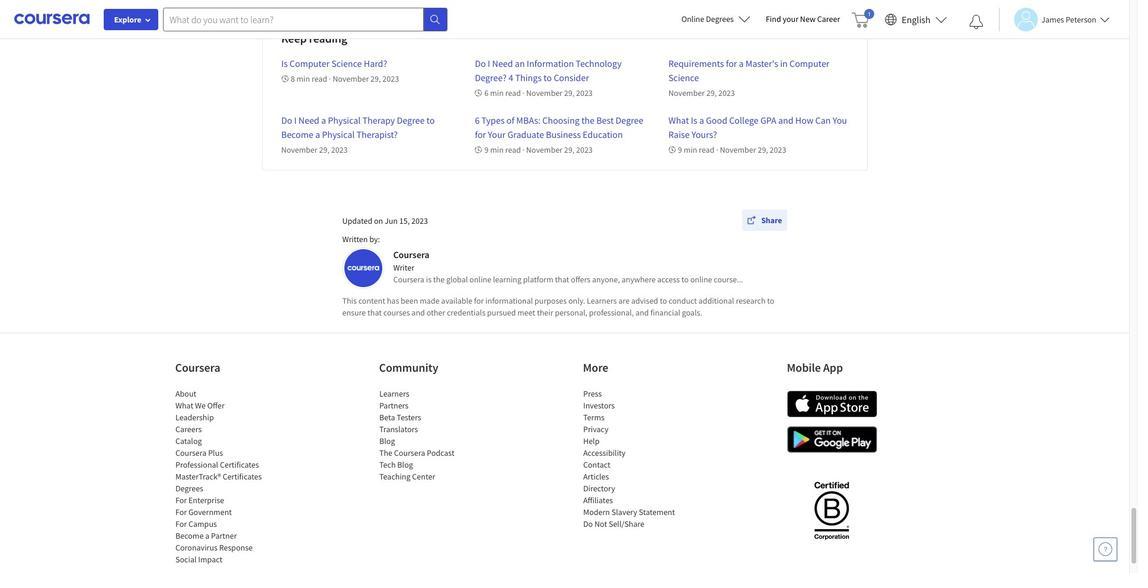 Task type: describe. For each thing, give the bounding box(es) containing it.
a inside about what we offer leadership careers catalog coursera plus professional certificates mastertrack® certificates degrees for enterprise for government for campus become a partner coronavirus response social impact
[[205, 531, 209, 542]]

1 for from the top
[[175, 496, 187, 506]]

made
[[420, 296, 440, 306]]

november inside requirements for a master's in computer science november 29, 2023
[[668, 88, 705, 98]]

29, for do i need an information technology degree? 4 things to consider
[[564, 88, 574, 98]]

learning
[[493, 274, 521, 285]]

min for is
[[684, 145, 697, 155]]

science inside requirements for a master's in computer science november 29, 2023
[[668, 72, 699, 84]]

leadership link
[[175, 413, 213, 423]]

catalog link
[[175, 436, 202, 447]]

to up financial
[[660, 296, 667, 306]]

6 for 6 min read · november 29, 2023
[[484, 88, 488, 98]]

read for science
[[312, 73, 327, 84]]

only.
[[568, 296, 585, 306]]

learners inside learners partners beta testers translators blog the coursera podcast tech blog teaching center
[[379, 389, 409, 399]]

2 for from the top
[[175, 507, 187, 518]]

social
[[175, 555, 196, 565]]

not
[[594, 519, 607, 530]]

what is a good college gpa and how can you raise yours?
[[668, 114, 847, 140]]

for inside this content has been made available for informational purposes only. learners are advised to conduct additional research to ensure that courses and other credentials pursued meet their personal, professional, and financial goals.
[[474, 296, 484, 306]]

is computer science hard? link
[[281, 57, 389, 69]]

platform
[[523, 274, 553, 285]]

read for a
[[699, 145, 714, 155]]

coursera inside learners partners beta testers translators blog the coursera podcast tech blog teaching center
[[394, 448, 425, 459]]

keep
[[281, 31, 307, 46]]

1 horizontal spatial blog
[[397, 460, 413, 471]]

this content has been made available for informational purposes only. learners are advised to conduct additional research to ensure that courses and other credentials pursued meet their personal, professional, and financial goals.
[[342, 296, 774, 318]]

requirements for a master's in computer science november 29, 2023
[[668, 57, 829, 98]]

yours?
[[692, 129, 717, 140]]

coursera down writer
[[393, 274, 424, 285]]

the
[[379, 448, 392, 459]]

computer inside requirements for a master's in computer science november 29, 2023
[[790, 57, 829, 69]]

i for do i need an information technology degree? 4 things to consider
[[488, 57, 490, 69]]

2 online from the left
[[690, 274, 712, 285]]

for inside 6 types of mbas: choosing the best degree for your graduate business education
[[475, 129, 486, 140]]

careers link
[[175, 424, 201, 435]]

your
[[488, 129, 506, 140]]

requirements for a master's in computer science link
[[668, 57, 829, 84]]

do i need a physical therapy degree to become a physical therapist? link
[[281, 114, 435, 140]]

to right the research
[[767, 296, 774, 306]]

read for of
[[505, 145, 521, 155]]

help center image
[[1098, 543, 1113, 557]]

things
[[515, 72, 542, 84]]

terms link
[[583, 413, 604, 423]]

you
[[833, 114, 847, 126]]

affiliates
[[583, 496, 613, 506]]

personal,
[[555, 308, 587, 318]]

of
[[507, 114, 514, 126]]

impact
[[198, 555, 222, 565]]

0 vertical spatial is
[[281, 57, 288, 69]]

· for science
[[329, 73, 331, 84]]

articles link
[[583, 472, 609, 482]]

min for types
[[490, 145, 504, 155]]

0 vertical spatial certificates
[[220, 460, 259, 471]]

november for 6 types of mbas: choosing the best degree for your graduate business education
[[526, 145, 562, 155]]

8
[[291, 73, 295, 84]]

access
[[657, 274, 680, 285]]

and inside the what is a good college gpa and how can you raise yours?
[[778, 114, 793, 126]]

1 vertical spatial certificates
[[222, 472, 261, 482]]

on
[[374, 215, 383, 226]]

degrees link
[[175, 484, 203, 494]]

need for things
[[492, 57, 513, 69]]

1 computer from the left
[[290, 57, 330, 69]]

mastertrack® certificates link
[[175, 472, 261, 482]]

mastertrack®
[[175, 472, 221, 482]]

list for more
[[583, 388, 684, 530]]

tech blog link
[[379, 460, 413, 471]]

9 for 6 types of mbas: choosing the best degree for your graduate business education
[[484, 145, 488, 155]]

education
[[583, 129, 623, 140]]

8 min read · november 29, 2023
[[291, 73, 399, 84]]

2023 down what is a good college gpa and how can you raise yours? link
[[770, 145, 786, 155]]

9 for what is a good college gpa and how can you raise yours?
[[678, 145, 682, 155]]

2023 inside requirements for a master's in computer science november 29, 2023
[[718, 88, 735, 98]]

app
[[823, 360, 843, 375]]

modern slavery statement link
[[583, 507, 675, 518]]

do not sell/share link
[[583, 519, 644, 530]]

partner
[[211, 531, 236, 542]]

help
[[583, 436, 599, 447]]

can
[[815, 114, 831, 126]]

writer
[[393, 263, 414, 273]]

november for is computer science hard?
[[333, 73, 369, 84]]

an
[[515, 57, 525, 69]]

degree inside do i need a physical therapy degree to become a physical therapist? november 29, 2023
[[397, 114, 425, 126]]

shopping cart: 1 item image
[[852, 9, 874, 28]]

is
[[426, 274, 431, 285]]

hard?
[[364, 57, 387, 69]]

that inside this content has been made available for informational purposes only. learners are advised to conduct additional research to ensure that courses and other credentials pursued meet their personal, professional, and financial goals.
[[368, 308, 382, 318]]

· for need
[[522, 88, 525, 98]]

4
[[509, 72, 513, 84]]

slavery
[[611, 507, 637, 518]]

professional
[[175, 460, 218, 471]]

do for do i need a physical therapy degree to become a physical therapist? november 29, 2023
[[281, 114, 292, 126]]

coursera up writer
[[393, 249, 429, 261]]

become inside do i need a physical therapy degree to become a physical therapist? november 29, 2023
[[281, 129, 313, 140]]

directory link
[[583, 484, 615, 494]]

financial
[[650, 308, 680, 318]]

affiliates link
[[583, 496, 613, 506]]

partners link
[[379, 401, 408, 411]]

min for computer
[[297, 73, 310, 84]]

2023 down 'hard?'
[[382, 73, 399, 84]]

content
[[358, 296, 385, 306]]

course...
[[714, 274, 743, 285]]

james
[[1041, 14, 1064, 25]]

this
[[342, 296, 357, 306]]

show notifications image
[[969, 15, 983, 29]]

coursera inside about what we offer leadership careers catalog coursera plus professional certificates mastertrack® certificates degrees for enterprise for government for campus become a partner coronavirus response social impact
[[175, 448, 206, 459]]

been
[[401, 296, 418, 306]]

research
[[736, 296, 765, 306]]

november for do i need an information technology degree? 4 things to consider
[[526, 88, 562, 98]]

plus
[[208, 448, 223, 459]]

modern
[[583, 507, 610, 518]]

2023 inside do i need a physical therapy degree to become a physical therapist? november 29, 2023
[[331, 145, 348, 155]]

courses
[[383, 308, 410, 318]]

1 vertical spatial coursera image
[[344, 250, 382, 287]]

2023 right 15,
[[411, 215, 428, 226]]

9 min read · november 29, 2023 for business
[[484, 145, 593, 155]]

coursera up about link
[[175, 360, 220, 375]]

1 online from the left
[[469, 274, 491, 285]]

raise
[[668, 129, 690, 140]]

do i need an information technology degree? 4 things to consider link
[[475, 57, 622, 84]]

how
[[795, 114, 813, 126]]

list for community
[[379, 388, 480, 483]]

6 types of mbas: choosing the best degree for your graduate business education
[[475, 114, 643, 140]]

that inside coursera writer coursera is the global online learning platform that offers anyone, anywhere access to online course...
[[555, 274, 569, 285]]

social impact link
[[175, 555, 222, 565]]

consider
[[554, 72, 589, 84]]

more
[[583, 360, 608, 375]]

technology
[[576, 57, 622, 69]]

mbas:
[[516, 114, 541, 126]]

catalog
[[175, 436, 202, 447]]

online degrees button
[[672, 6, 760, 32]]

global
[[446, 274, 468, 285]]

what inside about what we offer leadership careers catalog coursera plus professional certificates mastertrack® certificates degrees for enterprise for government for campus become a partner coronavirus response social impact
[[175, 401, 193, 411]]

beta
[[379, 413, 395, 423]]

updated
[[342, 215, 372, 226]]



Task type: vqa. For each thing, say whether or not it's contained in the screenshot.
Help in the bottom of the page
yes



Task type: locate. For each thing, give the bounding box(es) containing it.
degree right therapy
[[397, 114, 425, 126]]

additional
[[699, 296, 734, 306]]

29, for what is a good college gpa and how can you raise yours?
[[758, 145, 768, 155]]

blog up teaching center link
[[397, 460, 413, 471]]

list
[[175, 388, 276, 566], [379, 388, 480, 483], [583, 388, 684, 530]]

0 vertical spatial 6
[[484, 88, 488, 98]]

0 vertical spatial degrees
[[706, 14, 734, 24]]

29, for 6 types of mbas: choosing the best degree for your graduate business education
[[564, 145, 574, 155]]

degrees inside about what we offer leadership careers catalog coursera plus professional certificates mastertrack® certificates degrees for enterprise for government for campus become a partner coronavirus response social impact
[[175, 484, 203, 494]]

29, down 'hard?'
[[371, 73, 381, 84]]

available
[[441, 296, 472, 306]]

for
[[726, 57, 737, 69], [475, 129, 486, 140], [474, 296, 484, 306]]

partners
[[379, 401, 408, 411]]

november for what is a good college gpa and how can you raise yours?
[[720, 145, 756, 155]]

2 9 from the left
[[678, 145, 682, 155]]

29, inside requirements for a master's in computer science november 29, 2023
[[706, 88, 717, 98]]

29, down business on the top
[[564, 145, 574, 155]]

1 vertical spatial the
[[433, 274, 445, 285]]

master's
[[746, 57, 778, 69]]

the right is
[[433, 274, 445, 285]]

is computer science hard?
[[281, 57, 389, 69]]

coursera down catalog at the bottom of the page
[[175, 448, 206, 459]]

logo of certified b corporation image
[[807, 475, 856, 546]]

james peterson
[[1041, 14, 1096, 25]]

anywhere
[[622, 274, 656, 285]]

min down your
[[490, 145, 504, 155]]

for government link
[[175, 507, 231, 518]]

1 vertical spatial need
[[298, 114, 319, 126]]

9 min read · november 29, 2023 down yours?
[[678, 145, 786, 155]]

· for of
[[522, 145, 525, 155]]

29, down what is a good college gpa and how can you raise yours? link
[[758, 145, 768, 155]]

response
[[219, 543, 252, 554]]

1 horizontal spatial become
[[281, 129, 313, 140]]

1 horizontal spatial science
[[668, 72, 699, 84]]

learners
[[587, 296, 617, 306], [379, 389, 409, 399]]

a inside the what is a good college gpa and how can you raise yours?
[[699, 114, 704, 126]]

contact link
[[583, 460, 610, 471]]

1 horizontal spatial i
[[488, 57, 490, 69]]

read down yours?
[[699, 145, 714, 155]]

1 horizontal spatial degree
[[616, 114, 643, 126]]

read down graduate
[[505, 145, 521, 155]]

1 horizontal spatial need
[[492, 57, 513, 69]]

list containing press
[[583, 388, 684, 530]]

9 min read · november 29, 2023 for yours?
[[678, 145, 786, 155]]

share
[[761, 215, 782, 226]]

and right gpa
[[778, 114, 793, 126]]

physical left therapy
[[328, 114, 361, 126]]

None search field
[[163, 7, 448, 31]]

2 9 min read · november 29, 2023 from the left
[[678, 145, 786, 155]]

for left your
[[475, 129, 486, 140]]

0 horizontal spatial become
[[175, 531, 203, 542]]

0 vertical spatial the
[[581, 114, 594, 126]]

0 vertical spatial science
[[331, 57, 362, 69]]

peterson
[[1066, 14, 1096, 25]]

to inside do i need an information technology degree? 4 things to consider
[[544, 72, 552, 84]]

ensure
[[342, 308, 366, 318]]

find your new career link
[[760, 12, 846, 27]]

29, for is computer science hard?
[[371, 73, 381, 84]]

leadership
[[175, 413, 213, 423]]

other
[[427, 308, 445, 318]]

do inside do i need an information technology degree? 4 things to consider
[[475, 57, 486, 69]]

0 horizontal spatial list
[[175, 388, 276, 566]]

1 vertical spatial i
[[294, 114, 297, 126]]

9 down raise
[[678, 145, 682, 155]]

computer right in
[[790, 57, 829, 69]]

center
[[412, 472, 435, 482]]

min down raise
[[684, 145, 697, 155]]

offer
[[207, 401, 224, 411]]

· for a
[[716, 145, 718, 155]]

0 vertical spatial physical
[[328, 114, 361, 126]]

to inside coursera writer coursera is the global online learning platform that offers anyone, anywhere access to online course...
[[681, 274, 689, 285]]

what up raise
[[668, 114, 689, 126]]

jun
[[385, 215, 398, 226]]

physical left therapist?
[[322, 129, 355, 140]]

teaching
[[379, 472, 410, 482]]

meet
[[517, 308, 535, 318]]

the left best
[[581, 114, 594, 126]]

the inside coursera writer coursera is the global online learning platform that offers anyone, anywhere access to online course...
[[433, 274, 445, 285]]

0 horizontal spatial that
[[368, 308, 382, 318]]

get it on google play image
[[787, 427, 877, 453]]

read down the 4
[[505, 88, 521, 98]]

investors
[[583, 401, 614, 411]]

press
[[583, 389, 602, 399]]

1 vertical spatial for
[[475, 129, 486, 140]]

directory
[[583, 484, 615, 494]]

to down information
[[544, 72, 552, 84]]

need inside do i need an information technology degree? 4 things to consider
[[492, 57, 513, 69]]

types
[[481, 114, 505, 126]]

graduate
[[507, 129, 544, 140]]

9 down your
[[484, 145, 488, 155]]

learners inside this content has been made available for informational purposes only. learners are advised to conduct additional research to ensure that courses and other credentials pursued meet their personal, professional, and financial goals.
[[587, 296, 617, 306]]

computer up "8"
[[290, 57, 330, 69]]

science
[[331, 57, 362, 69], [668, 72, 699, 84]]

that down content
[[368, 308, 382, 318]]

i
[[488, 57, 490, 69], [294, 114, 297, 126]]

0 vertical spatial become
[[281, 129, 313, 140]]

6 for 6 types of mbas: choosing the best degree for your graduate business education
[[475, 114, 480, 126]]

therapy
[[362, 114, 395, 126]]

2 vertical spatial for
[[175, 519, 187, 530]]

has
[[387, 296, 399, 306]]

goals.
[[682, 308, 702, 318]]

do
[[475, 57, 486, 69], [281, 114, 292, 126], [583, 519, 593, 530]]

november
[[333, 73, 369, 84], [526, 88, 562, 98], [668, 88, 705, 98], [281, 145, 318, 155], [526, 145, 562, 155], [720, 145, 756, 155]]

1 vertical spatial physical
[[322, 129, 355, 140]]

need up the 4
[[492, 57, 513, 69]]

2 horizontal spatial do
[[583, 519, 593, 530]]

list containing about
[[175, 388, 276, 566]]

list containing learners
[[379, 388, 480, 483]]

0 vertical spatial for
[[726, 57, 737, 69]]

1 horizontal spatial computer
[[790, 57, 829, 69]]

coursera up tech blog link
[[394, 448, 425, 459]]

a inside requirements for a master's in computer science november 29, 2023
[[739, 57, 744, 69]]

press link
[[583, 389, 602, 399]]

1 vertical spatial blog
[[397, 460, 413, 471]]

3 list from the left
[[583, 388, 684, 530]]

find
[[766, 14, 781, 24]]

min right "8"
[[297, 73, 310, 84]]

become down "8"
[[281, 129, 313, 140]]

about
[[175, 389, 196, 399]]

coronavirus response link
[[175, 543, 252, 554]]

i inside do i need an information technology degree? 4 things to consider
[[488, 57, 490, 69]]

1 horizontal spatial 9
[[678, 145, 682, 155]]

become down for campus link
[[175, 531, 203, 542]]

for up credentials
[[474, 296, 484, 306]]

need down the 8 min read · november 29, 2023
[[298, 114, 319, 126]]

29,
[[371, 73, 381, 84], [564, 88, 574, 98], [706, 88, 717, 98], [319, 145, 329, 155], [564, 145, 574, 155], [758, 145, 768, 155]]

list for coursera
[[175, 388, 276, 566]]

purposes
[[535, 296, 567, 306]]

0 horizontal spatial blog
[[379, 436, 395, 447]]

1 vertical spatial become
[[175, 531, 203, 542]]

0 horizontal spatial computer
[[290, 57, 330, 69]]

0 vertical spatial that
[[555, 274, 569, 285]]

1 vertical spatial learners
[[379, 389, 409, 399]]

2 list from the left
[[379, 388, 480, 483]]

science down requirements
[[668, 72, 699, 84]]

2 vertical spatial do
[[583, 519, 593, 530]]

· down is computer science hard? link
[[329, 73, 331, 84]]

about what we offer leadership careers catalog coursera plus professional certificates mastertrack® certificates degrees for enterprise for government for campus become a partner coronavirus response social impact
[[175, 389, 261, 565]]

1 horizontal spatial online
[[690, 274, 712, 285]]

blog link
[[379, 436, 395, 447]]

the inside 6 types of mbas: choosing the best degree for your graduate business education
[[581, 114, 594, 126]]

1 9 min read · november 29, 2023 from the left
[[484, 145, 593, 155]]

your
[[783, 14, 798, 24]]

6 min read · november 29, 2023
[[484, 88, 593, 98]]

sell/share
[[608, 519, 644, 530]]

new
[[800, 14, 816, 24]]

online right "global"
[[469, 274, 491, 285]]

need inside do i need a physical therapy degree to become a physical therapist? november 29, 2023
[[298, 114, 319, 126]]

learners up partners link at bottom
[[379, 389, 409, 399]]

0 vertical spatial what
[[668, 114, 689, 126]]

0 horizontal spatial online
[[469, 274, 491, 285]]

0 horizontal spatial degree
[[397, 114, 425, 126]]

0 horizontal spatial 6
[[475, 114, 480, 126]]

explore
[[114, 14, 141, 25]]

degrees down mastertrack®
[[175, 484, 203, 494]]

0 horizontal spatial and
[[412, 308, 425, 318]]

what inside the what is a good college gpa and how can you raise yours?
[[668, 114, 689, 126]]

1 vertical spatial do
[[281, 114, 292, 126]]

1 horizontal spatial the
[[581, 114, 594, 126]]

2 horizontal spatial list
[[583, 388, 684, 530]]

1 vertical spatial is
[[691, 114, 697, 126]]

0 vertical spatial learners
[[587, 296, 617, 306]]

1 list from the left
[[175, 388, 276, 566]]

1 horizontal spatial is
[[691, 114, 697, 126]]

· down graduate
[[522, 145, 525, 155]]

government
[[188, 507, 231, 518]]

i inside do i need a physical therapy degree to become a physical therapist? november 29, 2023
[[294, 114, 297, 126]]

degrees inside dropdown button
[[706, 14, 734, 24]]

1 horizontal spatial do
[[475, 57, 486, 69]]

0 horizontal spatial coursera image
[[14, 10, 90, 29]]

and down advised
[[635, 308, 649, 318]]

information
[[527, 57, 574, 69]]

privacy link
[[583, 424, 608, 435]]

min for i
[[490, 88, 504, 98]]

0 horizontal spatial what
[[175, 401, 193, 411]]

degrees
[[706, 14, 734, 24], [175, 484, 203, 494]]

help link
[[583, 436, 599, 447]]

conduct
[[669, 296, 697, 306]]

in
[[780, 57, 788, 69]]

i up degree?
[[488, 57, 490, 69]]

2 vertical spatial for
[[474, 296, 484, 306]]

1 horizontal spatial coursera image
[[344, 250, 382, 287]]

for inside requirements for a master's in computer science november 29, 2023
[[726, 57, 737, 69]]

online up additional
[[690, 274, 712, 285]]

2023 up good
[[718, 88, 735, 98]]

What do you want to learn? text field
[[163, 7, 424, 31]]

career
[[817, 14, 840, 24]]

november inside do i need a physical therapy degree to become a physical therapist? november 29, 2023
[[281, 145, 318, 155]]

coursera image
[[14, 10, 90, 29], [344, 250, 382, 287]]

2023 down education
[[576, 145, 593, 155]]

do inside press investors terms privacy help accessibility contact articles directory affiliates modern slavery statement do not sell/share
[[583, 519, 593, 530]]

to right therapy
[[427, 114, 435, 126]]

translators link
[[379, 424, 418, 435]]

2023 down consider
[[576, 88, 593, 98]]

1 vertical spatial science
[[668, 72, 699, 84]]

become inside about what we offer leadership careers catalog coursera plus professional certificates mastertrack® certificates degrees for enterprise for government for campus become a partner coronavirus response social impact
[[175, 531, 203, 542]]

3 for from the top
[[175, 519, 187, 530]]

0 horizontal spatial 9
[[484, 145, 488, 155]]

coronavirus
[[175, 543, 217, 554]]

for left the master's
[[726, 57, 737, 69]]

0 vertical spatial need
[[492, 57, 513, 69]]

29, inside do i need a physical therapy degree to become a physical therapist? november 29, 2023
[[319, 145, 329, 155]]

min down degree?
[[490, 88, 504, 98]]

learners up professional,
[[587, 296, 617, 306]]

do down "8"
[[281, 114, 292, 126]]

is up yours?
[[691, 114, 697, 126]]

translators
[[379, 424, 418, 435]]

1 vertical spatial degrees
[[175, 484, 203, 494]]

read for need
[[505, 88, 521, 98]]

privacy
[[583, 424, 608, 435]]

2 horizontal spatial and
[[778, 114, 793, 126]]

is inside the what is a good college gpa and how can you raise yours?
[[691, 114, 697, 126]]

1 horizontal spatial list
[[379, 388, 480, 483]]

· down yours?
[[716, 145, 718, 155]]

i down "8"
[[294, 114, 297, 126]]

0 horizontal spatial 9 min read · november 29, 2023
[[484, 145, 593, 155]]

6 left types
[[475, 114, 480, 126]]

29, down do i need a physical therapy degree to become a physical therapist? link
[[319, 145, 329, 155]]

1 horizontal spatial 6
[[484, 88, 488, 98]]

online degrees
[[681, 14, 734, 24]]

0 vertical spatial for
[[175, 496, 187, 506]]

reading
[[309, 31, 347, 46]]

1 vertical spatial for
[[175, 507, 187, 518]]

blog
[[379, 436, 395, 447], [397, 460, 413, 471]]

0 horizontal spatial i
[[294, 114, 297, 126]]

become a partner link
[[175, 531, 236, 542]]

degree right best
[[616, 114, 643, 126]]

do i need an information technology degree? 4 things to consider
[[475, 57, 622, 84]]

1 9 from the left
[[484, 145, 488, 155]]

· down things
[[522, 88, 525, 98]]

1 horizontal spatial that
[[555, 274, 569, 285]]

0 horizontal spatial degrees
[[175, 484, 203, 494]]

certificates down professional certificates link
[[222, 472, 261, 482]]

for down degrees link
[[175, 496, 187, 506]]

6 inside 6 types of mbas: choosing the best degree for your graduate business education
[[475, 114, 480, 126]]

0 horizontal spatial do
[[281, 114, 292, 126]]

1 vertical spatial that
[[368, 308, 382, 318]]

0 vertical spatial blog
[[379, 436, 395, 447]]

1 horizontal spatial what
[[668, 114, 689, 126]]

29, down consider
[[564, 88, 574, 98]]

is down keep
[[281, 57, 288, 69]]

therapist?
[[357, 129, 398, 140]]

0 horizontal spatial is
[[281, 57, 288, 69]]

explore button
[[104, 9, 158, 30]]

1 vertical spatial what
[[175, 401, 193, 411]]

29, up good
[[706, 88, 717, 98]]

1 horizontal spatial and
[[635, 308, 649, 318]]

we
[[195, 401, 205, 411]]

0 horizontal spatial science
[[331, 57, 362, 69]]

science up the 8 min read · november 29, 2023
[[331, 57, 362, 69]]

0 vertical spatial coursera image
[[14, 10, 90, 29]]

0 vertical spatial i
[[488, 57, 490, 69]]

2023 down do i need a physical therapy degree to become a physical therapist? link
[[331, 145, 348, 155]]

9 min read · november 29, 2023 down graduate
[[484, 145, 593, 155]]

do inside do i need a physical therapy degree to become a physical therapist? november 29, 2023
[[281, 114, 292, 126]]

6 down degree?
[[484, 88, 488, 98]]

do up degree?
[[475, 57, 486, 69]]

1 horizontal spatial degrees
[[706, 14, 734, 24]]

0 horizontal spatial learners
[[379, 389, 409, 399]]

1 vertical spatial 6
[[475, 114, 480, 126]]

find your new career
[[766, 14, 840, 24]]

1 degree from the left
[[397, 114, 425, 126]]

press investors terms privacy help accessibility contact articles directory affiliates modern slavery statement do not sell/share
[[583, 389, 675, 530]]

for up for campus link
[[175, 507, 187, 518]]

0 horizontal spatial need
[[298, 114, 319, 126]]

become
[[281, 129, 313, 140], [175, 531, 203, 542]]

for
[[175, 496, 187, 506], [175, 507, 187, 518], [175, 519, 187, 530]]

download on the app store image
[[787, 391, 877, 418]]

0 horizontal spatial the
[[433, 274, 445, 285]]

2 computer from the left
[[790, 57, 829, 69]]

share button
[[742, 210, 787, 231], [742, 210, 787, 231]]

degrees right online on the top
[[706, 14, 734, 24]]

for left campus
[[175, 519, 187, 530]]

0 vertical spatial do
[[475, 57, 486, 69]]

do for do i need an information technology degree? 4 things to consider
[[475, 57, 486, 69]]

learners partners beta testers translators blog the coursera podcast tech blog teaching center
[[379, 389, 454, 482]]

1 horizontal spatial 9 min read · november 29, 2023
[[678, 145, 786, 155]]

blog up the
[[379, 436, 395, 447]]

certificates up mastertrack® certificates link
[[220, 460, 259, 471]]

2 degree from the left
[[616, 114, 643, 126]]

what down about link
[[175, 401, 193, 411]]

i for do i need a physical therapy degree to become a physical therapist? november 29, 2023
[[294, 114, 297, 126]]

need for become
[[298, 114, 319, 126]]

do left not
[[583, 519, 593, 530]]

to
[[544, 72, 552, 84], [427, 114, 435, 126], [681, 274, 689, 285], [660, 296, 667, 306], [767, 296, 774, 306]]

1 horizontal spatial learners
[[587, 296, 617, 306]]

that
[[555, 274, 569, 285], [368, 308, 382, 318]]

and down been
[[412, 308, 425, 318]]

degree inside 6 types of mbas: choosing the best degree for your graduate business education
[[616, 114, 643, 126]]

contact
[[583, 460, 610, 471]]

9
[[484, 145, 488, 155], [678, 145, 682, 155]]

is
[[281, 57, 288, 69], [691, 114, 697, 126]]

to right access
[[681, 274, 689, 285]]

read down is computer science hard? link
[[312, 73, 327, 84]]

that left offers
[[555, 274, 569, 285]]

tech
[[379, 460, 395, 471]]

to inside do i need a physical therapy degree to become a physical therapist? november 29, 2023
[[427, 114, 435, 126]]



